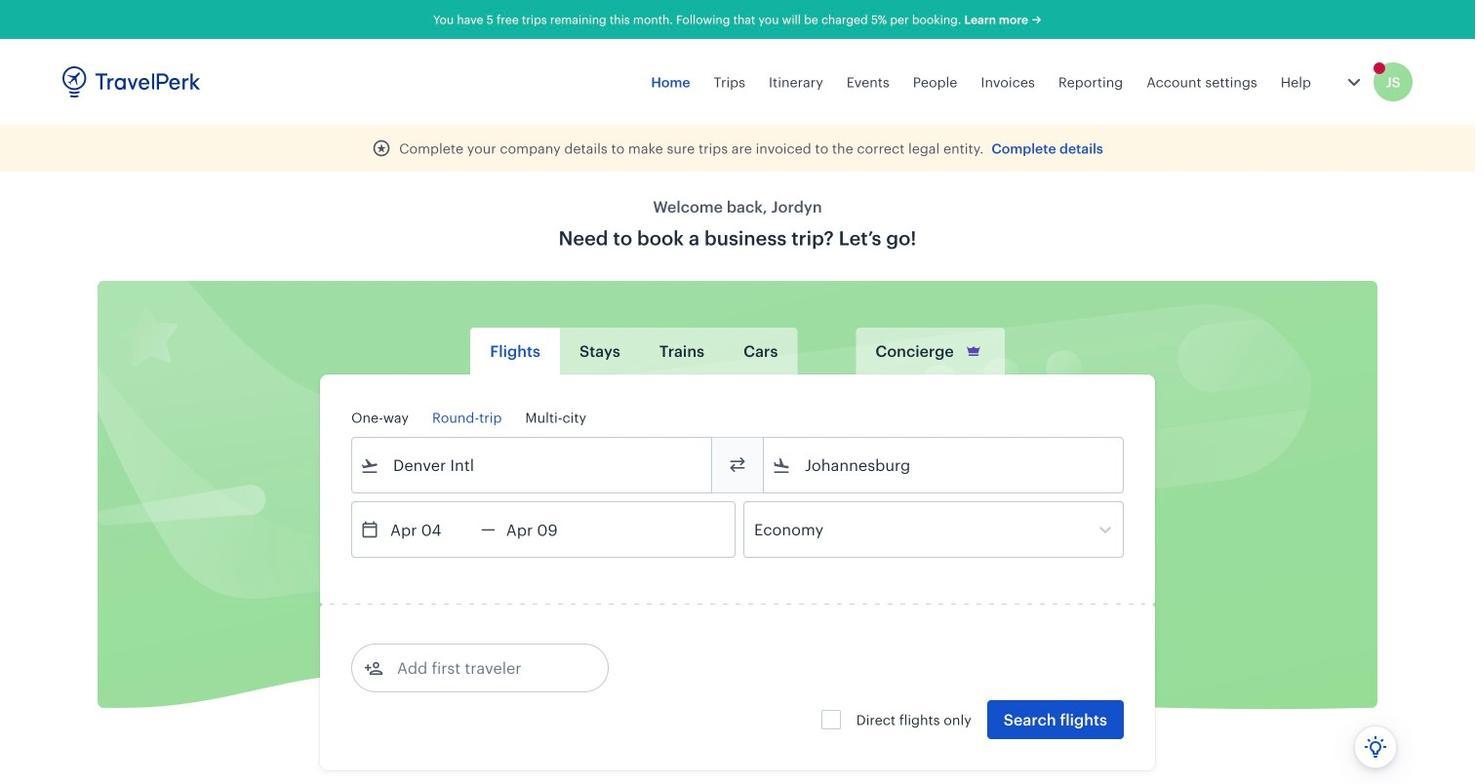 Task type: describe. For each thing, give the bounding box(es) containing it.
To search field
[[792, 450, 1098, 481]]

Depart text field
[[380, 503, 481, 557]]

Add first traveler search field
[[384, 653, 587, 684]]



Task type: vqa. For each thing, say whether or not it's contained in the screenshot.
Depart text field
yes



Task type: locate. For each thing, give the bounding box(es) containing it.
Return text field
[[496, 503, 597, 557]]

From search field
[[380, 450, 686, 481]]



